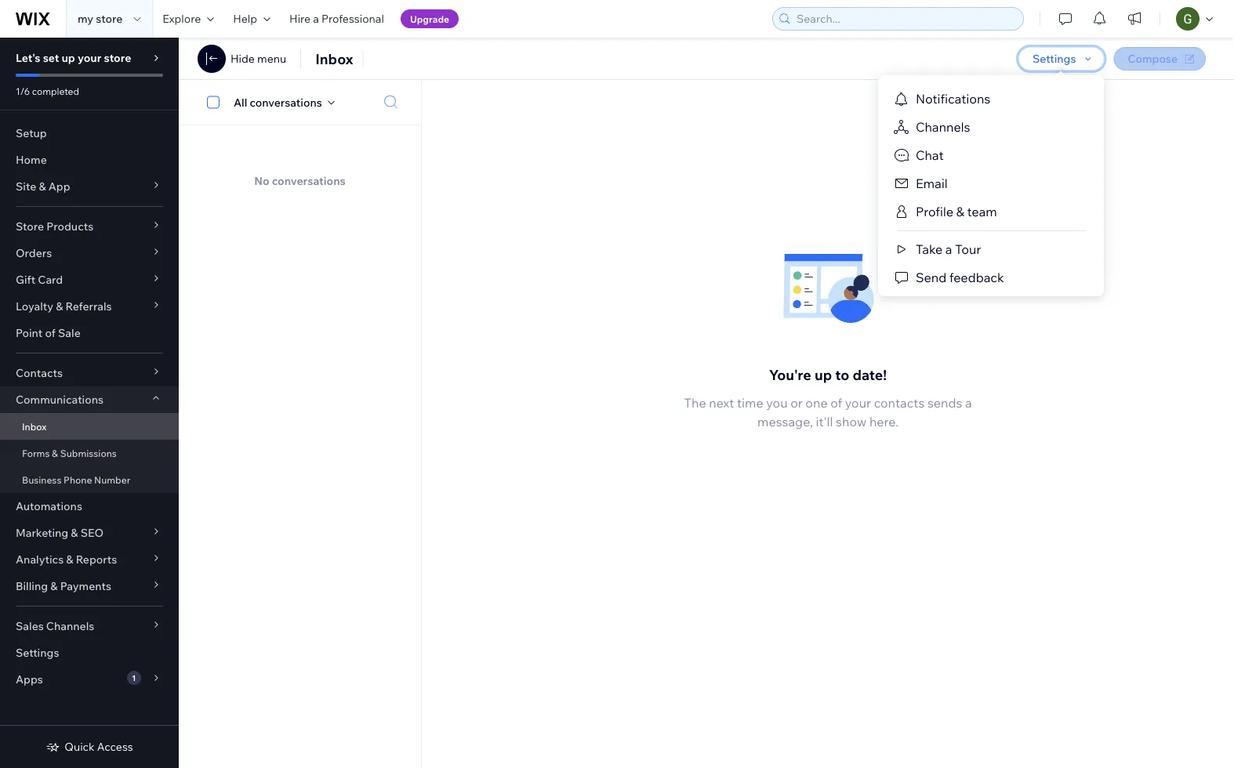 Task type: locate. For each thing, give the bounding box(es) containing it.
1 vertical spatial store
[[104, 51, 131, 65]]

a inside button
[[945, 241, 952, 257]]

1 vertical spatial a
[[945, 241, 952, 257]]

1
[[132, 673, 136, 683]]

channels inside dropdown button
[[46, 619, 94, 633]]

&
[[39, 180, 46, 193], [956, 204, 964, 220], [56, 300, 63, 313], [52, 447, 58, 459], [71, 526, 78, 540], [66, 553, 73, 566], [50, 579, 58, 593]]

settings inside button
[[1033, 52, 1076, 65]]

settings down sales
[[16, 646, 59, 660]]

settings
[[1033, 52, 1076, 65], [16, 646, 59, 660]]

1/6
[[16, 85, 30, 97]]

communications
[[16, 393, 104, 407]]

up inside the sidebar element
[[62, 51, 75, 65]]

store right my
[[96, 12, 123, 25]]

& left reports
[[66, 553, 73, 566]]

upgrade
[[410, 13, 449, 25]]

& right loyalty
[[56, 300, 63, 313]]

& inside popup button
[[56, 300, 63, 313]]

settings for settings button on the top right
[[1033, 52, 1076, 65]]

you're
[[769, 366, 811, 383]]

sidebar element
[[0, 38, 179, 768]]

settings for settings link
[[16, 646, 59, 660]]

billing & payments
[[16, 579, 111, 593]]

no
[[254, 174, 269, 187]]

0 horizontal spatial channels
[[46, 619, 94, 633]]

1 horizontal spatial your
[[845, 395, 871, 411]]

0 vertical spatial channels
[[916, 119, 970, 135]]

billing
[[16, 579, 48, 593]]

hide
[[231, 52, 255, 65]]

settings up notifications button
[[1033, 52, 1076, 65]]

marketing & seo
[[16, 526, 104, 540]]

store down my store
[[104, 51, 131, 65]]

1 horizontal spatial up
[[815, 366, 832, 383]]

2 vertical spatial a
[[965, 395, 972, 411]]

upgrade button
[[401, 9, 459, 28]]

email
[[916, 176, 948, 191]]

& inside "popup button"
[[66, 553, 73, 566]]

up left to
[[815, 366, 832, 383]]

1 vertical spatial up
[[815, 366, 832, 383]]

date!
[[853, 366, 887, 383]]

no conversations
[[254, 174, 346, 187]]

1 vertical spatial your
[[845, 395, 871, 411]]

your up show
[[845, 395, 871, 411]]

a right hire
[[313, 12, 319, 25]]

1 vertical spatial inbox
[[22, 421, 47, 432]]

settings inside the sidebar element
[[16, 646, 59, 660]]

inbox down hire a professional 'link'
[[315, 50, 353, 67]]

forms & submissions
[[22, 447, 117, 459]]

hide menu button
[[198, 45, 286, 73], [231, 52, 286, 66]]

take a tour button
[[878, 235, 1104, 263]]

1 horizontal spatial settings
[[1033, 52, 1076, 65]]

profile
[[916, 204, 953, 220]]

& right forms
[[52, 447, 58, 459]]

email button
[[878, 169, 1104, 198]]

& inside dropdown button
[[71, 526, 78, 540]]

team
[[967, 204, 997, 220]]

1 vertical spatial settings
[[16, 646, 59, 660]]

communications button
[[0, 387, 179, 413]]

channels down notifications
[[916, 119, 970, 135]]

automations
[[16, 499, 82, 513]]

submissions
[[60, 447, 117, 459]]

inbox up forms
[[22, 421, 47, 432]]

card
[[38, 273, 63, 287]]

channels inside 'button'
[[916, 119, 970, 135]]

1 horizontal spatial channels
[[916, 119, 970, 135]]

0 horizontal spatial of
[[45, 326, 56, 340]]

a right sends
[[965, 395, 972, 411]]

1 vertical spatial of
[[830, 395, 842, 411]]

a left tour
[[945, 241, 952, 257]]

of right the 'one'
[[830, 395, 842, 411]]

home link
[[0, 147, 179, 173]]

& left team
[[956, 204, 964, 220]]

0 horizontal spatial settings
[[16, 646, 59, 660]]

profile & team
[[916, 204, 997, 220]]

channels
[[916, 119, 970, 135], [46, 619, 94, 633]]

message,
[[757, 414, 813, 429]]

& for marketing
[[71, 526, 78, 540]]

& for loyalty
[[56, 300, 63, 313]]

hide menu button down help
[[198, 45, 286, 73]]

show
[[836, 414, 867, 429]]

a inside 'link'
[[313, 12, 319, 25]]

up
[[62, 51, 75, 65], [815, 366, 832, 383]]

of left sale
[[45, 326, 56, 340]]

setup link
[[0, 120, 179, 147]]

referrals
[[65, 300, 112, 313]]

send feedback button
[[878, 263, 1104, 292]]

analytics
[[16, 553, 64, 566]]

hide menu
[[231, 52, 286, 65]]

of
[[45, 326, 56, 340], [830, 395, 842, 411]]

forms & submissions link
[[0, 440, 179, 467]]

your
[[78, 51, 101, 65], [845, 395, 871, 411]]

None checkbox
[[198, 93, 234, 112]]

0 vertical spatial your
[[78, 51, 101, 65]]

1 vertical spatial conversations
[[272, 174, 346, 187]]

0 vertical spatial conversations
[[250, 95, 322, 109]]

sends
[[927, 395, 962, 411]]

of inside the next time you or one of your contacts sends a message, it'll show here.
[[830, 395, 842, 411]]

0 vertical spatial settings
[[1033, 52, 1076, 65]]

loyalty & referrals
[[16, 300, 112, 313]]

store inside the sidebar element
[[104, 51, 131, 65]]

0 horizontal spatial up
[[62, 51, 75, 65]]

conversations right no
[[272, 174, 346, 187]]

profile & team button
[[878, 198, 1104, 226]]

2 horizontal spatial a
[[965, 395, 972, 411]]

up right set
[[62, 51, 75, 65]]

0 horizontal spatial a
[[313, 12, 319, 25]]

0 vertical spatial a
[[313, 12, 319, 25]]

sale
[[58, 326, 81, 340]]

notifications button
[[878, 85, 1104, 113]]

set
[[43, 51, 59, 65]]

& for forms
[[52, 447, 58, 459]]

number
[[94, 474, 130, 486]]

orders button
[[0, 240, 179, 267]]

access
[[97, 740, 133, 754]]

& for profile
[[956, 204, 964, 220]]

you
[[766, 395, 788, 411]]

hide menu button down help button
[[231, 52, 286, 66]]

the
[[684, 395, 706, 411]]

store products
[[16, 220, 93, 233]]

& inside popup button
[[50, 579, 58, 593]]

a
[[313, 12, 319, 25], [945, 241, 952, 257], [965, 395, 972, 411]]

1/6 completed
[[16, 85, 79, 97]]

it'll
[[816, 414, 833, 429]]

channels up settings link
[[46, 619, 94, 633]]

1 vertical spatial channels
[[46, 619, 94, 633]]

orders
[[16, 246, 52, 260]]

let's
[[16, 51, 40, 65]]

loyalty & referrals button
[[0, 293, 179, 320]]

your inside the next time you or one of your contacts sends a message, it'll show here.
[[845, 395, 871, 411]]

0 vertical spatial of
[[45, 326, 56, 340]]

1 horizontal spatial inbox
[[315, 50, 353, 67]]

app
[[48, 180, 70, 193]]

& right billing
[[50, 579, 58, 593]]

conversations right all
[[250, 95, 322, 109]]

0 vertical spatial up
[[62, 51, 75, 65]]

business
[[22, 474, 61, 486]]

1 horizontal spatial a
[[945, 241, 952, 257]]

completed
[[32, 85, 79, 97]]

apps
[[16, 673, 43, 686]]

your right set
[[78, 51, 101, 65]]

store
[[16, 220, 44, 233]]

0 horizontal spatial your
[[78, 51, 101, 65]]

& right "site"
[[39, 180, 46, 193]]

& inside dropdown button
[[39, 180, 46, 193]]

store products button
[[0, 213, 179, 240]]

& inside button
[[956, 204, 964, 220]]

1 horizontal spatial of
[[830, 395, 842, 411]]

& for analytics
[[66, 553, 73, 566]]

marketing & seo button
[[0, 520, 179, 546]]

0 horizontal spatial inbox
[[22, 421, 47, 432]]

& left seo at the bottom of the page
[[71, 526, 78, 540]]

loyalty
[[16, 300, 53, 313]]

take
[[916, 241, 943, 257]]



Task type: describe. For each thing, give the bounding box(es) containing it.
help
[[233, 12, 257, 25]]

business phone number
[[22, 474, 130, 486]]

professional
[[321, 12, 384, 25]]

point of sale
[[16, 326, 81, 340]]

0 vertical spatial inbox
[[315, 50, 353, 67]]

marketing
[[16, 526, 68, 540]]

compose button
[[1114, 47, 1206, 71]]

conversations for all conversations
[[250, 95, 322, 109]]

settings button
[[1019, 47, 1104, 71]]

quick access button
[[46, 740, 133, 754]]

contacts button
[[0, 360, 179, 387]]

hire a professional
[[289, 12, 384, 25]]

take a tour
[[916, 241, 981, 257]]

business phone number link
[[0, 467, 179, 493]]

site
[[16, 180, 36, 193]]

seo
[[81, 526, 104, 540]]

next
[[709, 395, 734, 411]]

my
[[78, 12, 93, 25]]

automations link
[[0, 493, 179, 520]]

analytics & reports
[[16, 553, 117, 566]]

home
[[16, 153, 47, 167]]

channels button
[[878, 113, 1104, 141]]

quick access
[[65, 740, 133, 754]]

the next time you or one of your contacts sends a message, it'll show here.
[[684, 395, 972, 429]]

explore
[[163, 12, 201, 25]]

menu
[[257, 52, 286, 65]]

time
[[737, 395, 763, 411]]

& for billing
[[50, 579, 58, 593]]

all
[[234, 95, 247, 109]]

tour
[[955, 241, 981, 257]]

inbox link
[[0, 413, 179, 440]]

forms
[[22, 447, 50, 459]]

all conversations
[[234, 95, 322, 109]]

reports
[[76, 553, 117, 566]]

to
[[835, 366, 849, 383]]

billing & payments button
[[0, 573, 179, 600]]

gift
[[16, 273, 35, 287]]

conversations for no conversations
[[272, 174, 346, 187]]

my store
[[78, 12, 123, 25]]

a for professional
[[313, 12, 319, 25]]

site & app
[[16, 180, 70, 193]]

a inside the next time you or one of your contacts sends a message, it'll show here.
[[965, 395, 972, 411]]

send
[[916, 270, 947, 285]]

settings link
[[0, 640, 179, 666]]

hire a professional link
[[280, 0, 393, 38]]

setup
[[16, 126, 47, 140]]

0 vertical spatial store
[[96, 12, 123, 25]]

point
[[16, 326, 43, 340]]

sales
[[16, 619, 44, 633]]

feedback
[[949, 270, 1004, 285]]

a for tour
[[945, 241, 952, 257]]

sales channels button
[[0, 613, 179, 640]]

inbox inside the sidebar element
[[22, 421, 47, 432]]

gift card button
[[0, 267, 179, 293]]

chat button
[[878, 141, 1104, 169]]

quick
[[65, 740, 95, 754]]

compose
[[1128, 52, 1178, 65]]

contacts
[[874, 395, 925, 411]]

your inside the sidebar element
[[78, 51, 101, 65]]

& for site
[[39, 180, 46, 193]]

phone
[[64, 474, 92, 486]]

chat
[[916, 147, 944, 163]]

of inside point of sale link
[[45, 326, 56, 340]]

notifications
[[916, 91, 990, 107]]

analytics & reports button
[[0, 546, 179, 573]]

hire
[[289, 12, 311, 25]]

payments
[[60, 579, 111, 593]]

site & app button
[[0, 173, 179, 200]]

Search... field
[[792, 8, 1018, 30]]



Task type: vqa. For each thing, say whether or not it's contained in the screenshot.
the leftmost Tools
no



